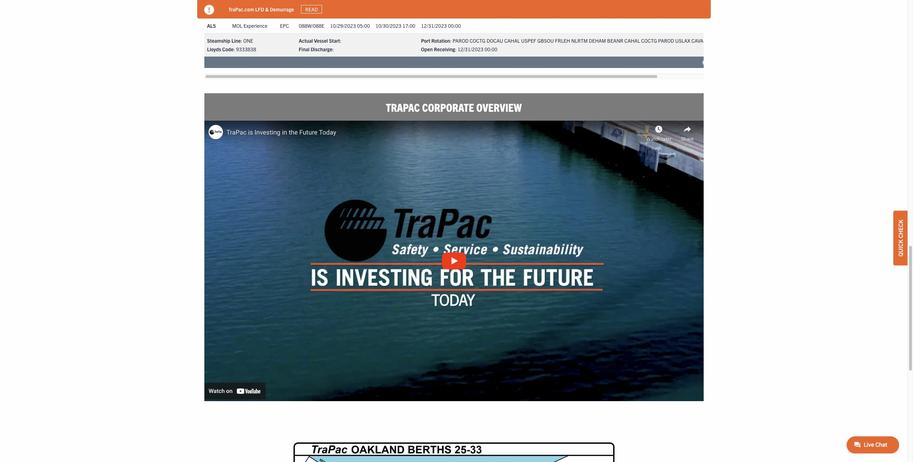 Task type: vqa. For each thing, say whether or not it's contained in the screenshot.
the rightmost 00:00
yes



Task type: locate. For each thing, give the bounding box(es) containing it.
cahal left uspef
[[504, 37, 520, 44]]

port rotation : parod coctg docau cahal uspef gbsou frleh nlrtm deham beanr cahal coctg parod uslax cavan usopt tpoak open receiving : 12/31/2023 00:00
[[421, 37, 740, 52]]

1 vertical spatial 00:00
[[484, 46, 497, 52]]

trapac corporate overview
[[386, 100, 522, 114]]

0 vertical spatial 12/31/2023
[[421, 23, 447, 29]]

trapac corporate overview main content
[[197, 0, 754, 422]]

2 coctg from the left
[[641, 37, 657, 44]]

uspef
[[521, 37, 536, 44]]

ubiquity
[[240, 8, 259, 14]]

ym ubiquity
[[232, 8, 259, 14]]

1 cahal from the left
[[504, 37, 520, 44]]

steamship line : one lloyds code : 9333838
[[207, 37, 256, 52]]

experience
[[243, 23, 267, 29]]

0 horizontal spatial parod
[[453, 37, 469, 44]]

usopt
[[708, 37, 724, 44]]

code
[[222, 46, 234, 52]]

0 vertical spatial 00:00
[[448, 23, 461, 29]]

: down line
[[234, 46, 235, 52]]

00:00 down docau on the right top of page
[[484, 46, 497, 52]]

actual
[[299, 37, 313, 44]]

088w/088e
[[299, 23, 324, 29]]

corporate
[[422, 100, 474, 114]]

coctg left docau on the right top of page
[[470, 37, 485, 44]]

12/31/2023 00:00
[[421, 23, 461, 29]]

10/30/2023
[[376, 23, 401, 29]]

0 horizontal spatial coctg
[[470, 37, 485, 44]]

uslax
[[675, 37, 690, 44]]

00:00
[[448, 23, 461, 29], [484, 46, 497, 52]]

parod up "receiving"
[[453, 37, 469, 44]]

demurrage
[[270, 6, 294, 12]]

1 horizontal spatial coctg
[[641, 37, 657, 44]]

parod
[[453, 37, 469, 44], [658, 37, 674, 44]]

17:00
[[402, 23, 415, 29]]

:
[[241, 37, 242, 44], [340, 37, 341, 44], [450, 37, 451, 44], [234, 46, 235, 52], [332, 46, 334, 52], [455, 46, 456, 52], [744, 59, 745, 66]]

discharge
[[311, 46, 332, 52]]

cahal right beanr
[[624, 37, 640, 44]]

1 horizontal spatial 12/31/2023
[[458, 46, 483, 52]]

port
[[421, 37, 430, 44]]

0 horizontal spatial 12/31/2023
[[421, 23, 447, 29]]

12/31/2023 right "receiving"
[[458, 46, 483, 52]]

mol experience
[[232, 23, 267, 29]]

frleh
[[555, 37, 570, 44]]

receiving
[[434, 46, 455, 52]]

rotation
[[431, 37, 450, 44]]

parod left uslax
[[658, 37, 674, 44]]

12/31/2023 up rotation
[[421, 23, 447, 29]]

00:00 up rotation
[[448, 23, 461, 29]]

1 horizontal spatial cahal
[[624, 37, 640, 44]]

: up "receiving"
[[450, 37, 451, 44]]

0 horizontal spatial cahal
[[504, 37, 520, 44]]

: down 10/29/2023
[[340, 37, 341, 44]]

nlrtm
[[571, 37, 588, 44]]

mol
[[232, 23, 242, 29]]

gbsou
[[537, 37, 554, 44]]

coctg left uslax
[[641, 37, 657, 44]]

al5
[[207, 23, 216, 29]]

1 horizontal spatial 00:00
[[484, 46, 497, 52]]

1 horizontal spatial parod
[[658, 37, 674, 44]]

12/31/2023
[[421, 23, 447, 29], [458, 46, 483, 52]]

start
[[329, 37, 340, 44]]

deham
[[589, 37, 606, 44]]

trapac.com
[[228, 6, 254, 12]]

vessel
[[314, 37, 328, 44]]

coctg
[[470, 37, 485, 44], [641, 37, 657, 44]]

&
[[265, 6, 269, 12]]

10/29/2023 05:00
[[330, 23, 370, 29]]

ps4
[[207, 8, 216, 14]]

lloyds
[[207, 46, 221, 52]]

0 horizontal spatial 00:00
[[448, 23, 461, 29]]

2 cahal from the left
[[624, 37, 640, 44]]

1 vertical spatial 12/31/2023
[[458, 46, 483, 52]]

cahal
[[504, 37, 520, 44], [624, 37, 640, 44]]



Task type: describe. For each thing, give the bounding box(es) containing it.
trapac.com lfd & demurrage
[[228, 6, 294, 12]]

00:00 inside "port rotation : parod coctg docau cahal uspef gbsou frleh nlrtm deham beanr cahal coctg parod uslax cavan usopt tpoak open receiving : 12/31/2023 00:00"
[[484, 46, 497, 52]]

quick
[[897, 240, 904, 257]]

epc
[[280, 23, 289, 29]]

line
[[231, 37, 241, 44]]

: down 12/31/2023 00:00
[[455, 46, 456, 52]]

ym
[[232, 8, 239, 14]]

: right displayed at the top right of the page
[[744, 59, 745, 66]]

steamship
[[207, 37, 230, 44]]

10/29/2023
[[330, 23, 356, 29]]

check
[[897, 220, 904, 239]]

final
[[299, 46, 309, 52]]

quick check
[[897, 220, 904, 257]]

: left one
[[241, 37, 242, 44]]

one
[[243, 37, 253, 44]]

read
[[305, 6, 318, 12]]

actual vessel start : final discharge :
[[299, 37, 341, 52]]

cavan
[[691, 37, 707, 44]]

records
[[702, 59, 720, 66]]

05:00
[[357, 23, 370, 29]]

beanr
[[607, 37, 623, 44]]

9333838
[[236, 46, 256, 52]]

tpoak
[[725, 37, 740, 44]]

lfd
[[255, 6, 264, 12]]

overview
[[476, 100, 522, 114]]

yuq
[[280, 8, 290, 14]]

: down start
[[332, 46, 334, 52]]

docau
[[487, 37, 503, 44]]

open
[[421, 46, 433, 52]]

records displayed :
[[702, 59, 746, 66]]

read link
[[301, 5, 322, 14]]

12/31/2023 inside "port rotation : parod coctg docau cahal uspef gbsou frleh nlrtm deham beanr cahal coctg parod uslax cavan usopt tpoak open receiving : 12/31/2023 00:00"
[[458, 46, 483, 52]]

10/30/2023 17:00
[[376, 23, 415, 29]]

1 parod from the left
[[453, 37, 469, 44]]

displayed
[[721, 59, 743, 66]]

quick check link
[[893, 211, 908, 266]]

059e/059w
[[299, 8, 324, 14]]

2 parod from the left
[[658, 37, 674, 44]]

trapac
[[386, 100, 420, 114]]

solid image
[[204, 5, 214, 15]]

1 coctg from the left
[[470, 37, 485, 44]]



